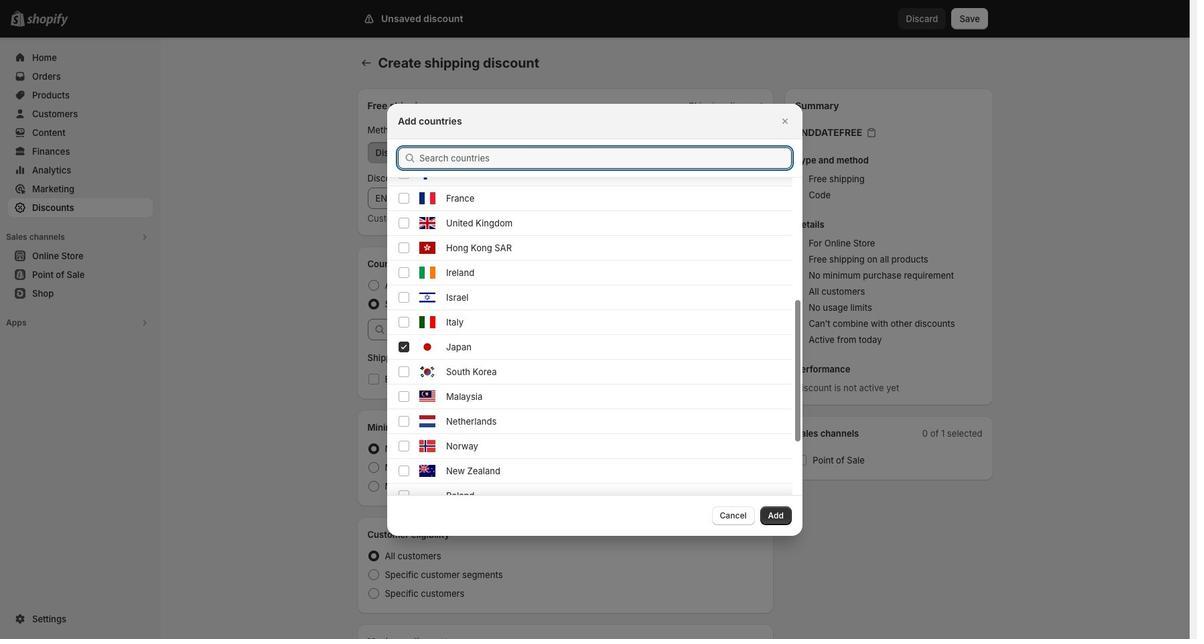 Task type: locate. For each thing, give the bounding box(es) containing it.
dialog
[[0, 0, 1190, 608]]

shopify image
[[27, 13, 68, 27]]



Task type: describe. For each thing, give the bounding box(es) containing it.
Search countries text field
[[420, 147, 792, 169]]



Task type: vqa. For each thing, say whether or not it's contained in the screenshot.
My Store image
no



